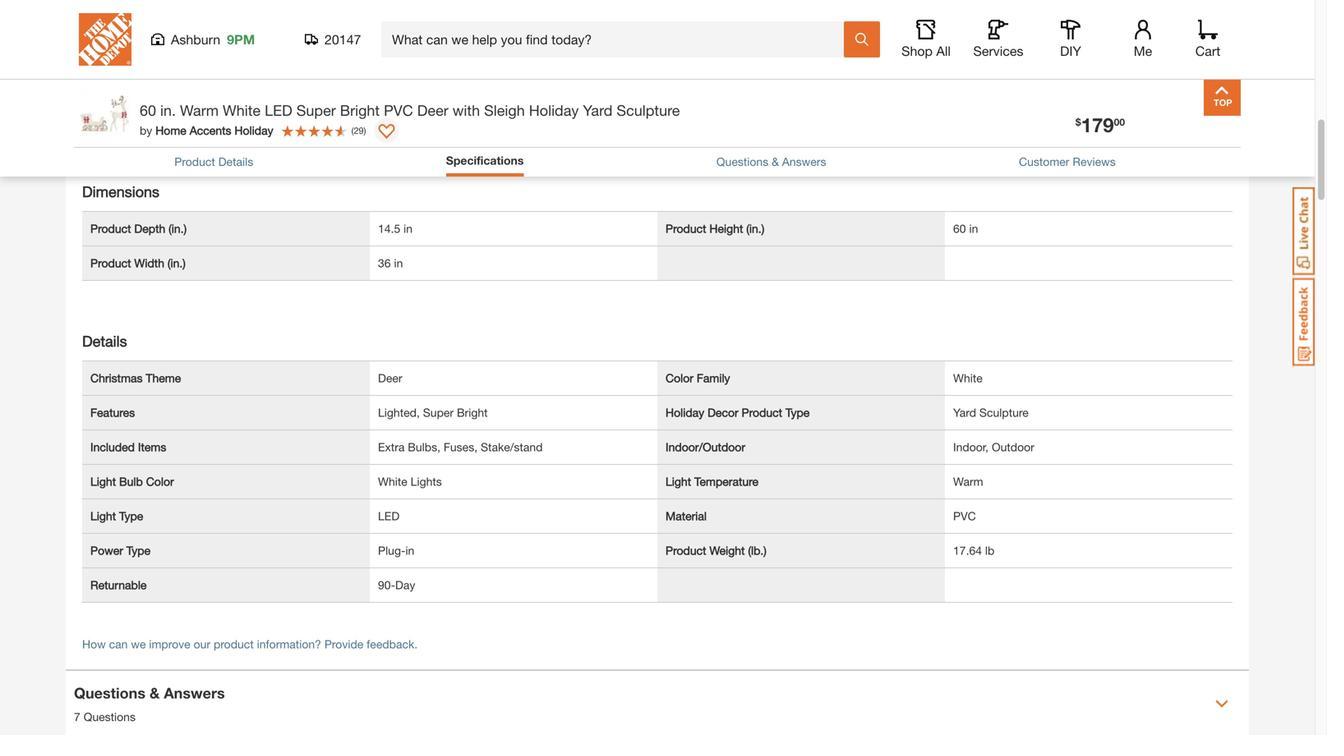 Task type: locate. For each thing, give the bounding box(es) containing it.
0 horizontal spatial deer
[[378, 371, 402, 385]]

0 horizontal spatial pvc
[[384, 102, 413, 119]]

color left family
[[666, 371, 694, 385]]

0 horizontal spatial 14.5
[[240, 125, 262, 139]]

answers inside questions & answers 7 questions
[[164, 685, 225, 702]]

specifications inside specifications dimensions: h 60 in , w 36 in , d 14.5 in
[[74, 99, 174, 117]]

1 horizontal spatial holiday
[[529, 102, 579, 119]]

1 vertical spatial 36
[[378, 256, 391, 270]]

0 vertical spatial &
[[772, 155, 779, 168]]

dimensions
[[82, 183, 159, 200]]

light left the bulb
[[90, 475, 116, 488]]

holiday right sleigh
[[529, 102, 579, 119]]

yard sculpture
[[953, 406, 1029, 419]]

material
[[666, 509, 707, 523]]

1 vertical spatial pvc
[[953, 509, 976, 523]]

2 vertical spatial white
[[378, 475, 408, 488]]

warm
[[180, 102, 219, 119], [953, 475, 984, 488]]

shop
[[902, 43, 933, 59]]

1 horizontal spatial specifications
[[446, 154, 524, 167]]

product details up product image
[[74, 43, 183, 60]]

details up christmas
[[82, 332, 127, 350]]

holiday down color family
[[666, 406, 705, 419]]

fuses,
[[444, 440, 478, 454]]

yard
[[583, 102, 613, 119], [953, 406, 976, 419]]

items
[[138, 440, 166, 454]]

1 horizontal spatial white
[[378, 475, 408, 488]]

, left w on the top of the page
[[177, 125, 180, 139]]

questions for questions & answers 7 questions
[[74, 685, 145, 702]]

specifications for specifications dimensions: h 60 in , w 36 in , d 14.5 in
[[74, 99, 174, 117]]

diy
[[1060, 43, 1082, 59]]

indoor,
[[953, 440, 989, 454]]

ashburn 9pm
[[171, 32, 255, 47]]

0 horizontal spatial &
[[150, 685, 160, 702]]

1 vertical spatial warm
[[953, 475, 984, 488]]

product width (in.)
[[90, 256, 186, 270]]

2 horizontal spatial details
[[218, 155, 253, 168]]

d
[[229, 125, 237, 139]]

product left 'width'
[[90, 256, 131, 270]]

product height (in.)
[[666, 222, 765, 235]]

0 horizontal spatial bright
[[340, 102, 380, 119]]

0 vertical spatial details
[[134, 43, 183, 60]]

details right the home depot logo
[[134, 43, 183, 60]]

specifications down with
[[446, 154, 524, 167]]

warm down the "indoor,"
[[953, 475, 984, 488]]

(in.) right height
[[747, 222, 765, 235]]

& inside questions & answers 7 questions
[[150, 685, 160, 702]]

1 vertical spatial deer
[[378, 371, 402, 385]]

white for white lights
[[378, 475, 408, 488]]

1 vertical spatial led
[[378, 509, 400, 523]]

0 vertical spatial yard
[[583, 102, 613, 119]]

white up "yard sculpture"
[[953, 371, 983, 385]]

1 vertical spatial specifications
[[446, 154, 524, 167]]

0 vertical spatial bright
[[340, 102, 380, 119]]

color right the bulb
[[146, 475, 174, 488]]

bulb
[[119, 475, 143, 488]]

0 vertical spatial answers
[[782, 155, 826, 168]]

pvc up the display image
[[384, 102, 413, 119]]

0 horizontal spatial warm
[[180, 102, 219, 119]]

how
[[82, 638, 106, 651]]

white up d
[[223, 102, 261, 119]]

power
[[90, 544, 123, 558]]

60 for 60 in
[[953, 222, 966, 235]]

0 vertical spatial 14.5
[[240, 125, 262, 139]]

answers for questions & answers
[[782, 155, 826, 168]]

(in.) right 'width'
[[168, 256, 186, 270]]

specifications dimensions: h 60 in , w 36 in , d 14.5 in
[[74, 99, 274, 139]]

0 vertical spatial questions
[[717, 155, 769, 168]]

deer left with
[[417, 102, 449, 119]]

feedback link image
[[1293, 278, 1315, 367]]

height
[[710, 222, 743, 235]]

questions up '7'
[[74, 685, 145, 702]]

color family
[[666, 371, 730, 385]]

, left d
[[222, 125, 225, 139]]

customer
[[1019, 155, 1070, 168]]

type right power
[[126, 544, 151, 558]]

&
[[772, 155, 779, 168], [150, 685, 160, 702]]

60 in. warm white led super bright pvc deer with sleigh holiday yard sculpture
[[140, 102, 680, 119]]

36 right w on the top of the page
[[197, 125, 210, 139]]

0 vertical spatial 36
[[197, 125, 210, 139]]

deer up lighted,
[[378, 371, 402, 385]]

we
[[131, 638, 146, 651]]

14.5 up 36 in
[[378, 222, 400, 235]]

product left height
[[666, 222, 707, 235]]

1 horizontal spatial 14.5
[[378, 222, 400, 235]]

yard up the "indoor,"
[[953, 406, 976, 419]]

1 horizontal spatial &
[[772, 155, 779, 168]]

1 vertical spatial sculpture
[[980, 406, 1029, 419]]

white left lights
[[378, 475, 408, 488]]

1 horizontal spatial super
[[423, 406, 454, 419]]

2 vertical spatial type
[[126, 544, 151, 558]]

0 horizontal spatial super
[[297, 102, 336, 119]]

2 horizontal spatial white
[[953, 371, 983, 385]]

0 horizontal spatial ,
[[177, 125, 180, 139]]

2 vertical spatial questions
[[84, 710, 136, 724]]

36 down 14.5 in
[[378, 256, 391, 270]]

1 vertical spatial 60
[[152, 125, 165, 139]]

product down dimensions on the left of page
[[90, 222, 131, 235]]

$
[[1076, 116, 1081, 128]]

specifications
[[74, 99, 174, 117], [446, 154, 524, 167]]

dimensions:
[[74, 125, 137, 139]]

2 vertical spatial 60
[[953, 222, 966, 235]]

specifications for specifications
[[446, 154, 524, 167]]

1 horizontal spatial details
[[134, 43, 183, 60]]

1 vertical spatial super
[[423, 406, 454, 419]]

holiday
[[529, 102, 579, 119], [235, 124, 273, 137], [666, 406, 705, 419]]

0 horizontal spatial color
[[146, 475, 174, 488]]

0 vertical spatial deer
[[417, 102, 449, 119]]

sleigh
[[484, 102, 525, 119]]

0 vertical spatial white
[[223, 102, 261, 119]]

90-day
[[378, 578, 415, 592]]

questions right '7'
[[84, 710, 136, 724]]

light for light type
[[90, 509, 116, 523]]

answers
[[782, 155, 826, 168], [164, 685, 225, 702]]

1 vertical spatial product details
[[174, 155, 253, 168]]

1 horizontal spatial color
[[666, 371, 694, 385]]

product details down the accents
[[174, 155, 253, 168]]

1 vertical spatial answers
[[164, 685, 225, 702]]

yard down what can we help you find today? search field
[[583, 102, 613, 119]]

questions & answers
[[717, 155, 826, 168]]

led up by home accents holiday
[[265, 102, 292, 119]]

0 vertical spatial sculpture
[[617, 102, 680, 119]]

,
[[177, 125, 180, 139], [222, 125, 225, 139]]

1 vertical spatial type
[[119, 509, 143, 523]]

0 horizontal spatial white
[[223, 102, 261, 119]]

holiday right the accents
[[235, 124, 273, 137]]

1 horizontal spatial warm
[[953, 475, 984, 488]]

2 , from the left
[[222, 125, 225, 139]]

20147 button
[[305, 31, 362, 48]]

holiday decor product type
[[666, 406, 810, 419]]

0 horizontal spatial specifications
[[74, 99, 174, 117]]

light type
[[90, 509, 143, 523]]

super up bulbs,
[[423, 406, 454, 419]]

What can we help you find today? search field
[[392, 22, 843, 57]]

deer
[[417, 102, 449, 119], [378, 371, 402, 385]]

1 vertical spatial color
[[146, 475, 174, 488]]

1 vertical spatial holiday
[[235, 124, 273, 137]]

sculpture down what can we help you find today? search field
[[617, 102, 680, 119]]

specifications button
[[446, 152, 524, 173], [446, 152, 524, 169]]

type right decor
[[786, 406, 810, 419]]

light up power
[[90, 509, 116, 523]]

features
[[90, 406, 135, 419]]

0 vertical spatial super
[[297, 102, 336, 119]]

can
[[109, 638, 128, 651]]

family
[[697, 371, 730, 385]]

super
[[297, 102, 336, 119], [423, 406, 454, 419]]

1 vertical spatial questions
[[74, 685, 145, 702]]

1 horizontal spatial yard
[[953, 406, 976, 419]]

answers for questions & answers 7 questions
[[164, 685, 225, 702]]

0 vertical spatial holiday
[[529, 102, 579, 119]]

temperature
[[695, 475, 759, 488]]

60
[[140, 102, 156, 119], [152, 125, 165, 139], [953, 222, 966, 235]]

1 vertical spatial &
[[150, 685, 160, 702]]

1 horizontal spatial answers
[[782, 155, 826, 168]]

bright up fuses, on the left bottom of page
[[457, 406, 488, 419]]

indoor, outdoor
[[953, 440, 1035, 454]]

weight
[[710, 544, 745, 558]]

top button
[[1204, 79, 1241, 116]]

14.5 right d
[[240, 125, 262, 139]]

customer reviews button
[[1019, 153, 1116, 170], [1019, 153, 1116, 170]]

bright up ( 29 )
[[340, 102, 380, 119]]

2 vertical spatial details
[[82, 332, 127, 350]]

0 vertical spatial led
[[265, 102, 292, 119]]

36 in
[[378, 256, 403, 270]]

1 vertical spatial bright
[[457, 406, 488, 419]]

how can we improve our product information? provide feedback. link
[[82, 638, 418, 651]]

0 horizontal spatial answers
[[164, 685, 225, 702]]

0 horizontal spatial 36
[[197, 125, 210, 139]]

questions up height
[[717, 155, 769, 168]]

2 horizontal spatial holiday
[[666, 406, 705, 419]]

specifications up dimensions:
[[74, 99, 174, 117]]

0 vertical spatial 60
[[140, 102, 156, 119]]

0 horizontal spatial details
[[82, 332, 127, 350]]

0 vertical spatial color
[[666, 371, 694, 385]]

warm up by home accents holiday
[[180, 102, 219, 119]]

super down 20147 button
[[297, 102, 336, 119]]

1 horizontal spatial pvc
[[953, 509, 976, 523]]

light
[[90, 475, 116, 488], [666, 475, 691, 488], [90, 509, 116, 523]]

1 , from the left
[[177, 125, 180, 139]]

shop all button
[[900, 20, 953, 59]]

0 vertical spatial pvc
[[384, 102, 413, 119]]

lights
[[411, 475, 442, 488]]

(in.)
[[169, 222, 187, 235], [747, 222, 765, 235], [168, 256, 186, 270]]

led up plug-
[[378, 509, 400, 523]]

ashburn
[[171, 32, 220, 47]]

0 vertical spatial specifications
[[74, 99, 174, 117]]

0 horizontal spatial sculpture
[[617, 102, 680, 119]]

0 vertical spatial type
[[786, 406, 810, 419]]

2 vertical spatial holiday
[[666, 406, 705, 419]]

1 vertical spatial details
[[218, 155, 253, 168]]

sculpture up outdoor
[[980, 406, 1029, 419]]

bright
[[340, 102, 380, 119], [457, 406, 488, 419]]

1 horizontal spatial ,
[[222, 125, 225, 139]]

the home depot logo image
[[79, 13, 132, 66]]

type
[[786, 406, 810, 419], [119, 509, 143, 523], [126, 544, 151, 558]]

(in.) right depth
[[169, 222, 187, 235]]

provide
[[325, 638, 364, 651]]

product image image
[[78, 87, 132, 141]]

type down the bulb
[[119, 509, 143, 523]]

light up material
[[666, 475, 691, 488]]

details down d
[[218, 155, 253, 168]]

1 vertical spatial white
[[953, 371, 983, 385]]

(
[[351, 125, 354, 136]]

pvc up '17.64'
[[953, 509, 976, 523]]

60 for 60 in. warm white led super bright pvc deer with sleigh holiday yard sculpture
[[140, 102, 156, 119]]



Task type: vqa. For each thing, say whether or not it's contained in the screenshot.


Task type: describe. For each thing, give the bounding box(es) containing it.
29
[[354, 125, 364, 136]]

plug-in
[[378, 544, 415, 558]]

power type
[[90, 544, 151, 558]]

9pm
[[227, 32, 255, 47]]

product up product image
[[74, 43, 130, 60]]

live chat image
[[1293, 187, 1315, 275]]

1 vertical spatial 14.5
[[378, 222, 400, 235]]

stake/stand
[[481, 440, 543, 454]]

17.64
[[953, 544, 982, 558]]

how can we improve our product information? provide feedback.
[[82, 638, 418, 651]]

60 inside specifications dimensions: h 60 in , w 36 in , d 14.5 in
[[152, 125, 165, 139]]

product down material
[[666, 544, 707, 558]]

product
[[214, 638, 254, 651]]

(in.) for product width (in.)
[[168, 256, 186, 270]]

h
[[140, 125, 149, 139]]

light bulb color
[[90, 475, 174, 488]]

14.5 in
[[378, 222, 413, 235]]

14.5 inside specifications dimensions: h 60 in , w 36 in , d 14.5 in
[[240, 125, 262, 139]]

(in.) for product height (in.)
[[747, 222, 765, 235]]

all
[[937, 43, 951, 59]]

extra bulbs, fuses, stake/stand
[[378, 440, 543, 454]]

cart link
[[1190, 20, 1226, 59]]

improve
[[149, 638, 190, 651]]

light for light temperature
[[666, 475, 691, 488]]

plug-
[[378, 544, 406, 558]]

179
[[1081, 113, 1114, 136]]

0 vertical spatial warm
[[180, 102, 219, 119]]

depth
[[134, 222, 165, 235]]

)
[[364, 125, 366, 136]]

light for light bulb color
[[90, 475, 116, 488]]

services
[[974, 43, 1024, 59]]

1 horizontal spatial deer
[[417, 102, 449, 119]]

shop all
[[902, 43, 951, 59]]

white for white
[[953, 371, 983, 385]]

with
[[453, 102, 480, 119]]

outdoor
[[992, 440, 1035, 454]]

(lb.)
[[748, 544, 767, 558]]

caret image
[[1216, 698, 1229, 711]]

lighted, super bright
[[378, 406, 488, 419]]

light temperature
[[666, 475, 759, 488]]

90-
[[378, 578, 395, 592]]

me button
[[1117, 20, 1170, 59]]

day
[[395, 578, 415, 592]]

1 vertical spatial yard
[[953, 406, 976, 419]]

in.
[[160, 102, 176, 119]]

extra
[[378, 440, 405, 454]]

type for plug-in
[[126, 544, 151, 558]]

by
[[140, 124, 152, 137]]

product right decor
[[742, 406, 783, 419]]

1 horizontal spatial led
[[378, 509, 400, 523]]

christmas theme
[[90, 371, 181, 385]]

home
[[156, 124, 186, 137]]

included
[[90, 440, 135, 454]]

by home accents holiday
[[140, 124, 273, 137]]

(in.) for product depth (in.)
[[169, 222, 187, 235]]

christmas
[[90, 371, 143, 385]]

0 horizontal spatial led
[[265, 102, 292, 119]]

diy button
[[1045, 20, 1097, 59]]

services button
[[972, 20, 1025, 59]]

questions & answers 7 questions
[[74, 685, 225, 724]]

& for questions & answers 7 questions
[[150, 685, 160, 702]]

& for questions & answers
[[772, 155, 779, 168]]

1 horizontal spatial sculpture
[[980, 406, 1029, 419]]

0 horizontal spatial yard
[[583, 102, 613, 119]]

white lights
[[378, 475, 442, 488]]

bulbs,
[[408, 440, 441, 454]]

type for led
[[119, 509, 143, 523]]

0 vertical spatial product details
[[74, 43, 183, 60]]

customer reviews
[[1019, 155, 1116, 168]]

( 29 )
[[351, 125, 366, 136]]

display image
[[379, 124, 395, 141]]

36 inside specifications dimensions: h 60 in , w 36 in , d 14.5 in
[[197, 125, 210, 139]]

included items
[[90, 440, 166, 454]]

our
[[194, 638, 210, 651]]

60 in
[[953, 222, 978, 235]]

product down w on the top of the page
[[174, 155, 215, 168]]

$ 179 00
[[1076, 113, 1125, 136]]

0 horizontal spatial holiday
[[235, 124, 273, 137]]

product weight (lb.)
[[666, 544, 767, 558]]

7
[[74, 710, 80, 724]]

returnable
[[90, 578, 147, 592]]

feedback.
[[367, 638, 418, 651]]

17.64 lb
[[953, 544, 995, 558]]

questions for questions & answers
[[717, 155, 769, 168]]

theme
[[146, 371, 181, 385]]

information?
[[257, 638, 321, 651]]

1 horizontal spatial 36
[[378, 256, 391, 270]]

1 horizontal spatial bright
[[457, 406, 488, 419]]

lighted,
[[378, 406, 420, 419]]

product depth (in.)
[[90, 222, 187, 235]]

width
[[134, 256, 164, 270]]

lb
[[985, 544, 995, 558]]

w
[[183, 125, 194, 139]]

decor
[[708, 406, 739, 419]]

cart
[[1196, 43, 1221, 59]]

00
[[1114, 116, 1125, 128]]

reviews
[[1073, 155, 1116, 168]]

me
[[1134, 43, 1153, 59]]

20147
[[325, 32, 361, 47]]

indoor/outdoor
[[666, 440, 746, 454]]



